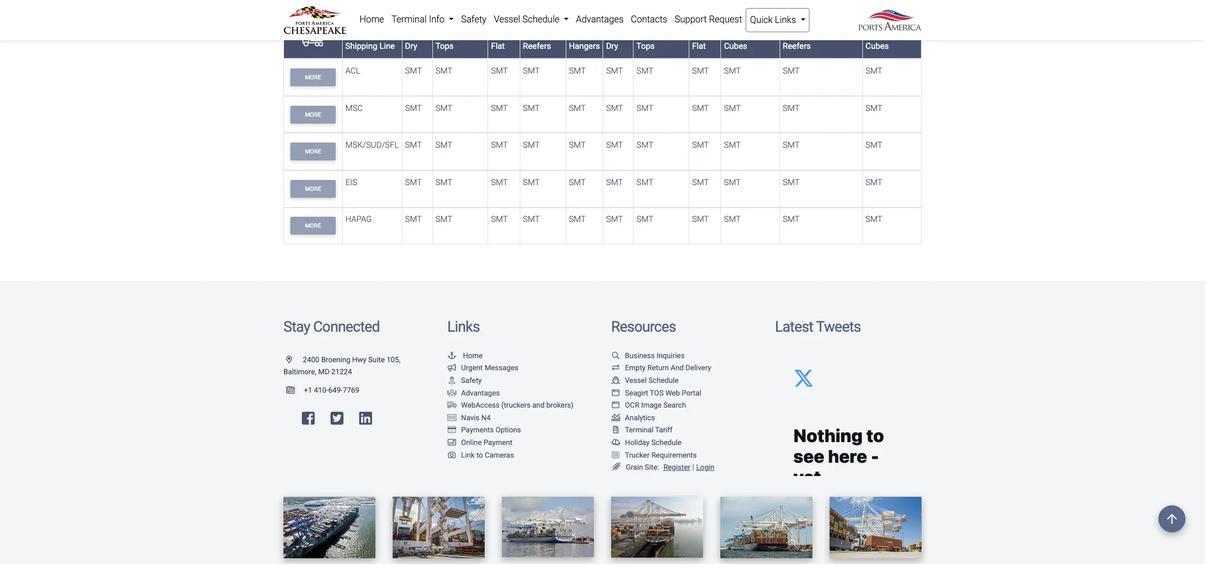 Task type: vqa. For each thing, say whether or not it's contained in the screenshot.
the Dry
yes



Task type: describe. For each thing, give the bounding box(es) containing it.
empty return and delivery
[[625, 364, 712, 372]]

analytics image
[[612, 415, 621, 422]]

tops for 20'
[[436, 42, 454, 51]]

and
[[671, 364, 684, 372]]

terminal info
[[392, 14, 447, 25]]

2400 broening hwy suite 105, baltimore, md 21224 link
[[284, 355, 401, 377]]

holiday schedule link
[[612, 438, 682, 447]]

info
[[429, 14, 445, 25]]

1 vertical spatial advantages
[[461, 389, 500, 397]]

brokers)
[[547, 401, 574, 410]]

shipping
[[346, 42, 378, 51]]

open for 20' open tops
[[449, 29, 468, 39]]

tweets
[[817, 318, 861, 335]]

reefers inside the 40' high cube reefers
[[783, 42, 811, 51]]

0 vertical spatial vessel schedule
[[494, 14, 562, 25]]

safety inside 'link'
[[461, 14, 487, 25]]

dry for 40' dry
[[607, 42, 619, 51]]

40' for 40' high cube reefers
[[783, 29, 794, 39]]

20' for 20' reefers
[[523, 29, 534, 39]]

wheat image
[[612, 463, 622, 472]]

20' flat
[[491, 29, 505, 51]]

register link
[[662, 463, 691, 472]]

search
[[664, 401, 687, 410]]

phone office image
[[287, 387, 304, 395]]

hapag
[[346, 215, 372, 224]]

terminal for terminal tariff
[[625, 426, 654, 435]]

image
[[642, 401, 662, 410]]

webaccess (truckers and brokers) link
[[448, 401, 574, 410]]

business inquiries link
[[612, 351, 685, 360]]

login link
[[697, 463, 715, 472]]

shipping line
[[346, 42, 395, 51]]

request
[[710, 14, 743, 25]]

site:
[[645, 463, 660, 472]]

quick links
[[751, 14, 799, 25]]

0 vertical spatial advantages
[[576, 14, 624, 25]]

high for 40' high cubes
[[737, 29, 754, 39]]

online
[[461, 438, 482, 447]]

+1
[[304, 386, 312, 395]]

|
[[693, 463, 695, 473]]

105,
[[387, 355, 401, 364]]

truck container image
[[448, 402, 457, 410]]

payments
[[461, 426, 494, 435]]

terminal info link
[[388, 8, 458, 31]]

1 reefers from the left
[[523, 42, 551, 51]]

baltimore,
[[284, 368, 317, 377]]

649-
[[329, 386, 343, 395]]

business inquiries
[[625, 351, 685, 360]]

40' dry
[[607, 29, 619, 51]]

resources
[[612, 318, 676, 335]]

schedule for ship icon
[[649, 376, 679, 385]]

home link for the urgent messages 'link'
[[448, 351, 483, 360]]

1 vertical spatial vessel
[[625, 376, 647, 385]]

2400 broening hwy suite 105, baltimore, md 21224
[[284, 355, 401, 377]]

link
[[461, 451, 475, 460]]

inquiries
[[657, 351, 685, 360]]

grain
[[626, 463, 644, 472]]

search image
[[612, 353, 621, 360]]

n4
[[482, 414, 491, 422]]

online payment
[[461, 438, 513, 447]]

latest tweets
[[776, 318, 861, 335]]

msk/sud/sfl
[[346, 140, 399, 150]]

45'
[[866, 29, 877, 39]]

empty return and delivery link
[[612, 364, 712, 372]]

40' open tops
[[637, 29, 669, 51]]

quick
[[751, 14, 773, 25]]

trucker
[[625, 451, 650, 460]]

+1 410-649-7769 link
[[284, 386, 360, 395]]

1 horizontal spatial advantages link
[[573, 8, 628, 31]]

map marker alt image
[[287, 357, 301, 364]]

login
[[697, 463, 715, 472]]

and
[[533, 401, 545, 410]]

suite
[[369, 355, 385, 364]]

safety link for the terminal info link
[[458, 8, 491, 31]]

ocr
[[625, 401, 640, 410]]

ship image
[[612, 377, 621, 385]]

grain site: register | login
[[626, 463, 715, 473]]

msc
[[346, 103, 363, 113]]

acl
[[346, 66, 360, 76]]

1 vertical spatial links
[[448, 318, 480, 335]]

credit card image
[[448, 427, 457, 435]]

urgent messages
[[461, 364, 519, 372]]

40' for 40' flat
[[693, 29, 703, 39]]

hangers
[[569, 42, 600, 51]]

linkedin image
[[360, 411, 372, 426]]

high for 40' high cube reefers
[[796, 29, 813, 39]]

0 horizontal spatial vessel
[[494, 14, 521, 25]]

schedule for "bells" 'icon'
[[652, 438, 682, 447]]

0 horizontal spatial advantages link
[[448, 389, 500, 397]]

options
[[496, 426, 521, 435]]

line
[[380, 42, 395, 51]]

urgent messages link
[[448, 364, 519, 372]]

seagirt tos web portal
[[625, 389, 702, 397]]

hwy
[[352, 355, 367, 364]]

cube
[[815, 29, 834, 39]]

trucker requirements link
[[612, 451, 697, 460]]

home link for the terminal info link
[[356, 8, 388, 31]]

(truckers
[[502, 401, 531, 410]]

seagirt tos web portal link
[[612, 389, 702, 397]]

410-
[[314, 386, 329, 395]]

cameras
[[485, 451, 514, 460]]

list alt image
[[612, 452, 621, 459]]

holiday
[[625, 438, 650, 447]]



Task type: locate. For each thing, give the bounding box(es) containing it.
2400
[[303, 355, 320, 364]]

home up shipping line
[[360, 14, 384, 25]]

2 vertical spatial schedule
[[652, 438, 682, 447]]

portal
[[682, 389, 702, 397]]

tops inside 40' open tops
[[637, 42, 655, 51]]

home
[[360, 14, 384, 25], [463, 351, 483, 360]]

20' inside 20' flat
[[491, 29, 502, 39]]

open inside the 20' open tops
[[449, 29, 468, 39]]

cubes for 45'
[[866, 42, 890, 51]]

trucker requirements
[[625, 451, 697, 460]]

1 horizontal spatial cubes
[[866, 42, 890, 51]]

schedule
[[523, 14, 560, 25], [649, 376, 679, 385], [652, 438, 682, 447]]

stay connected
[[284, 318, 380, 335]]

advantages up "webaccess"
[[461, 389, 500, 397]]

seagirt
[[625, 389, 649, 397]]

support
[[675, 14, 707, 25]]

0 horizontal spatial vessel schedule link
[[491, 8, 573, 31]]

2 horizontal spatial high
[[879, 29, 896, 39]]

20' reefers
[[523, 29, 551, 51]]

1 horizontal spatial tops
[[637, 42, 655, 51]]

latest
[[776, 318, 814, 335]]

1 horizontal spatial advantages
[[576, 14, 624, 25]]

link to cameras
[[461, 451, 514, 460]]

open down contacts
[[650, 29, 669, 39]]

dry right line
[[405, 42, 418, 51]]

0 horizontal spatial cubes
[[725, 42, 748, 51]]

0 horizontal spatial tops
[[436, 42, 454, 51]]

1 vertical spatial safety
[[461, 376, 482, 385]]

twitter square image
[[331, 411, 344, 426]]

tops for 40'
[[637, 42, 655, 51]]

cubes inside 40' high cubes
[[725, 42, 748, 51]]

home link up urgent
[[448, 351, 483, 360]]

vessel
[[494, 14, 521, 25], [625, 376, 647, 385]]

high left cube
[[796, 29, 813, 39]]

20' dry
[[405, 29, 418, 51]]

hand receiving image
[[448, 390, 457, 397]]

broening
[[321, 355, 351, 364]]

1 high from the left
[[737, 29, 754, 39]]

anchor image
[[448, 353, 457, 360]]

tos
[[650, 389, 664, 397]]

cubes
[[725, 42, 748, 51], [866, 42, 890, 51]]

40' down the quick links
[[783, 29, 794, 39]]

0 vertical spatial vessel schedule link
[[491, 8, 573, 31]]

home link
[[356, 8, 388, 31], [448, 351, 483, 360]]

bullhorn image
[[448, 365, 457, 372]]

terminal up 20' dry
[[392, 14, 427, 25]]

0 vertical spatial advantages link
[[573, 8, 628, 31]]

1 horizontal spatial high
[[796, 29, 813, 39]]

1 flat from the left
[[491, 42, 505, 51]]

0 vertical spatial home link
[[356, 8, 388, 31]]

0 vertical spatial home
[[360, 14, 384, 25]]

4 20' from the left
[[523, 29, 534, 39]]

open for 40' open tops
[[650, 29, 669, 39]]

1 horizontal spatial dry
[[607, 42, 619, 51]]

2 tops from the left
[[637, 42, 655, 51]]

safety link left 20' flat
[[458, 8, 491, 31]]

terminal
[[392, 14, 427, 25], [625, 426, 654, 435]]

0 horizontal spatial flat
[[491, 42, 505, 51]]

20' inside the 20' open tops
[[436, 29, 447, 39]]

flat left the 20' reefers
[[491, 42, 505, 51]]

40' for 40' dry
[[607, 29, 617, 39]]

cubes down request on the right top
[[725, 42, 748, 51]]

tariff
[[656, 426, 673, 435]]

payments options link
[[448, 426, 521, 435]]

flat
[[491, 42, 505, 51], [693, 42, 706, 51]]

40' for 40' high cubes
[[725, 29, 735, 39]]

40' inside the 40' dry
[[607, 29, 617, 39]]

1 tops from the left
[[436, 42, 454, 51]]

4 40' from the left
[[725, 29, 735, 39]]

ocr image search
[[625, 401, 687, 410]]

1 20' from the left
[[405, 29, 416, 39]]

40' inside 40' high cubes
[[725, 29, 735, 39]]

0 horizontal spatial reefers
[[523, 42, 551, 51]]

holiday schedule
[[625, 438, 682, 447]]

20' left the 20' reefers
[[491, 29, 502, 39]]

high down quick
[[737, 29, 754, 39]]

20'
[[405, 29, 416, 39], [436, 29, 447, 39], [491, 29, 502, 39], [523, 29, 534, 39]]

advantages up the 40' dry
[[576, 14, 624, 25]]

0 horizontal spatial home link
[[356, 8, 388, 31]]

facebook square image
[[302, 411, 315, 426]]

40' left contacts link
[[607, 29, 617, 39]]

5 40' from the left
[[783, 29, 794, 39]]

safety link down urgent
[[448, 376, 482, 385]]

1 vertical spatial safety link
[[448, 376, 482, 385]]

1 40' from the left
[[607, 29, 617, 39]]

3 20' from the left
[[491, 29, 502, 39]]

quick links link
[[746, 8, 810, 32]]

0 horizontal spatial high
[[737, 29, 754, 39]]

flat down "support"
[[693, 42, 706, 51]]

1 horizontal spatial open
[[650, 29, 669, 39]]

return
[[648, 364, 669, 372]]

1 horizontal spatial vessel
[[625, 376, 647, 385]]

20' inside the 20' reefers
[[523, 29, 534, 39]]

1 horizontal spatial home
[[463, 351, 483, 360]]

20' inside 20' dry
[[405, 29, 416, 39]]

high
[[737, 29, 754, 39], [796, 29, 813, 39], [879, 29, 896, 39]]

tops down info
[[436, 42, 454, 51]]

1 vertical spatial vessel schedule
[[625, 376, 679, 385]]

reefers
[[523, 42, 551, 51], [783, 42, 811, 51]]

support request link
[[671, 8, 746, 31]]

2 safety from the top
[[461, 376, 482, 385]]

1 dry from the left
[[405, 42, 418, 51]]

20' down info
[[436, 29, 447, 39]]

1 open from the left
[[449, 29, 468, 39]]

contacts
[[631, 14, 668, 25]]

home up urgent
[[463, 351, 483, 360]]

0 horizontal spatial dry
[[405, 42, 418, 51]]

terminal down analytics
[[625, 426, 654, 435]]

0 horizontal spatial home
[[360, 14, 384, 25]]

analytics link
[[612, 414, 655, 422]]

cubes for 40'
[[725, 42, 748, 51]]

payment
[[484, 438, 513, 447]]

2 40' from the left
[[637, 29, 648, 39]]

20' down terminal info in the top of the page
[[405, 29, 416, 39]]

0 vertical spatial links
[[775, 14, 797, 25]]

0 horizontal spatial vessel schedule
[[494, 14, 562, 25]]

20' for 20' dry
[[405, 29, 416, 39]]

40' inside the 40' high cube reefers
[[783, 29, 794, 39]]

open inside 40' open tops
[[650, 29, 669, 39]]

1 cubes from the left
[[725, 42, 748, 51]]

requirements
[[652, 451, 697, 460]]

20' for 20' flat
[[491, 29, 502, 39]]

40' flat
[[693, 29, 706, 51]]

reefers right 20' flat
[[523, 42, 551, 51]]

high for 45' high cubes
[[879, 29, 896, 39]]

40' inside 40' open tops
[[637, 29, 648, 39]]

1 vertical spatial vessel schedule link
[[612, 376, 679, 385]]

md
[[318, 368, 330, 377]]

0 horizontal spatial advantages
[[461, 389, 500, 397]]

home link up shipping line
[[356, 8, 388, 31]]

1 horizontal spatial reefers
[[783, 42, 811, 51]]

2 reefers from the left
[[783, 42, 811, 51]]

1 safety from the top
[[461, 14, 487, 25]]

schedule up the 20' reefers
[[523, 14, 560, 25]]

tops inside the 20' open tops
[[436, 42, 454, 51]]

cubes down 45'
[[866, 42, 890, 51]]

high inside 45' high cubes
[[879, 29, 896, 39]]

0 vertical spatial terminal
[[392, 14, 427, 25]]

cubes inside 45' high cubes
[[866, 42, 890, 51]]

links up anchor image
[[448, 318, 480, 335]]

2 high from the left
[[796, 29, 813, 39]]

schedule up seagirt tos web portal
[[649, 376, 679, 385]]

credit card front image
[[448, 440, 457, 447]]

business
[[625, 351, 655, 360]]

40' down contacts
[[637, 29, 648, 39]]

vessel up 20' flat
[[494, 14, 521, 25]]

1 vertical spatial advantages link
[[448, 389, 500, 397]]

terminal for terminal info
[[392, 14, 427, 25]]

online payment link
[[448, 438, 513, 447]]

1 horizontal spatial vessel schedule link
[[612, 376, 679, 385]]

links right quick
[[775, 14, 797, 25]]

1 horizontal spatial home link
[[448, 351, 483, 360]]

ocr image search link
[[612, 401, 687, 410]]

advantages link up "webaccess"
[[448, 389, 500, 397]]

40' inside 40' flat
[[693, 29, 703, 39]]

2 flat from the left
[[693, 42, 706, 51]]

2 20' from the left
[[436, 29, 447, 39]]

20' for 20' open tops
[[436, 29, 447, 39]]

webaccess (truckers and brokers)
[[461, 401, 574, 410]]

connected
[[313, 318, 380, 335]]

camera image
[[448, 452, 457, 459]]

1 vertical spatial schedule
[[649, 376, 679, 385]]

+1 410-649-7769
[[304, 386, 360, 395]]

eis
[[346, 178, 357, 187]]

2 cubes from the left
[[866, 42, 890, 51]]

40' for 40' open tops
[[637, 29, 648, 39]]

40' high cube reefers
[[783, 29, 834, 51]]

2 dry from the left
[[607, 42, 619, 51]]

exchange image
[[612, 365, 621, 372]]

0 horizontal spatial open
[[449, 29, 468, 39]]

messages
[[485, 364, 519, 372]]

3 40' from the left
[[693, 29, 703, 39]]

1 horizontal spatial vessel schedule
[[625, 376, 679, 385]]

high inside the 40' high cube reefers
[[796, 29, 813, 39]]

navis n4 link
[[448, 414, 491, 422]]

0 horizontal spatial links
[[448, 318, 480, 335]]

browser image
[[612, 390, 621, 397]]

support request
[[675, 14, 743, 25]]

payments options
[[461, 426, 521, 435]]

1 horizontal spatial flat
[[693, 42, 706, 51]]

to
[[477, 451, 483, 460]]

open left 20' flat
[[449, 29, 468, 39]]

webaccess
[[461, 401, 500, 410]]

bells image
[[612, 440, 621, 447]]

reefers down quick links link
[[783, 42, 811, 51]]

0 horizontal spatial terminal
[[392, 14, 427, 25]]

45' high cubes
[[866, 29, 896, 51]]

go to top image
[[1159, 506, 1186, 533]]

advantages
[[576, 14, 624, 25], [461, 389, 500, 397]]

20' right 20' flat
[[523, 29, 534, 39]]

1 horizontal spatial terminal
[[625, 426, 654, 435]]

0 vertical spatial vessel
[[494, 14, 521, 25]]

0 vertical spatial safety link
[[458, 8, 491, 31]]

register
[[664, 463, 691, 472]]

dry right hangers
[[607, 42, 619, 51]]

0 vertical spatial safety
[[461, 14, 487, 25]]

vessel schedule up the 20' reefers
[[494, 14, 562, 25]]

vessel schedule up seagirt tos web portal link
[[625, 376, 679, 385]]

1 vertical spatial home link
[[448, 351, 483, 360]]

40' down "support"
[[693, 29, 703, 39]]

analytics
[[625, 414, 655, 422]]

user hard hat image
[[448, 377, 457, 385]]

1 vertical spatial terminal
[[625, 426, 654, 435]]

container storage image
[[448, 415, 457, 422]]

safety down urgent
[[461, 376, 482, 385]]

0 vertical spatial schedule
[[523, 14, 560, 25]]

21224
[[332, 368, 352, 377]]

2 open from the left
[[650, 29, 669, 39]]

20' open tops
[[436, 29, 468, 51]]

navis
[[461, 414, 480, 422]]

open
[[449, 29, 468, 39], [650, 29, 669, 39]]

vessel down empty
[[625, 376, 647, 385]]

flat for 40' flat
[[693, 42, 706, 51]]

advantages link up hangers
[[573, 8, 628, 31]]

7769
[[343, 386, 360, 395]]

schedule down tariff
[[652, 438, 682, 447]]

safety link
[[458, 8, 491, 31], [448, 376, 482, 385]]

high inside 40' high cubes
[[737, 29, 754, 39]]

tops down contacts link
[[637, 42, 655, 51]]

1 horizontal spatial links
[[775, 14, 797, 25]]

1 vertical spatial home
[[463, 351, 483, 360]]

advantages link
[[573, 8, 628, 31], [448, 389, 500, 397]]

3 high from the left
[[879, 29, 896, 39]]

links
[[775, 14, 797, 25], [448, 318, 480, 335]]

navis n4
[[461, 414, 491, 422]]

file invoice image
[[612, 427, 621, 435]]

browser image
[[612, 402, 621, 410]]

40' down request on the right top
[[725, 29, 735, 39]]

flat for 20' flat
[[491, 42, 505, 51]]

terminal tariff
[[625, 426, 673, 435]]

vessel schedule
[[494, 14, 562, 25], [625, 376, 679, 385]]

dry for 20' dry
[[405, 42, 418, 51]]

high right 45'
[[879, 29, 896, 39]]

safety up the 20' open tops
[[461, 14, 487, 25]]

safety link for the urgent messages 'link'
[[448, 376, 482, 385]]



